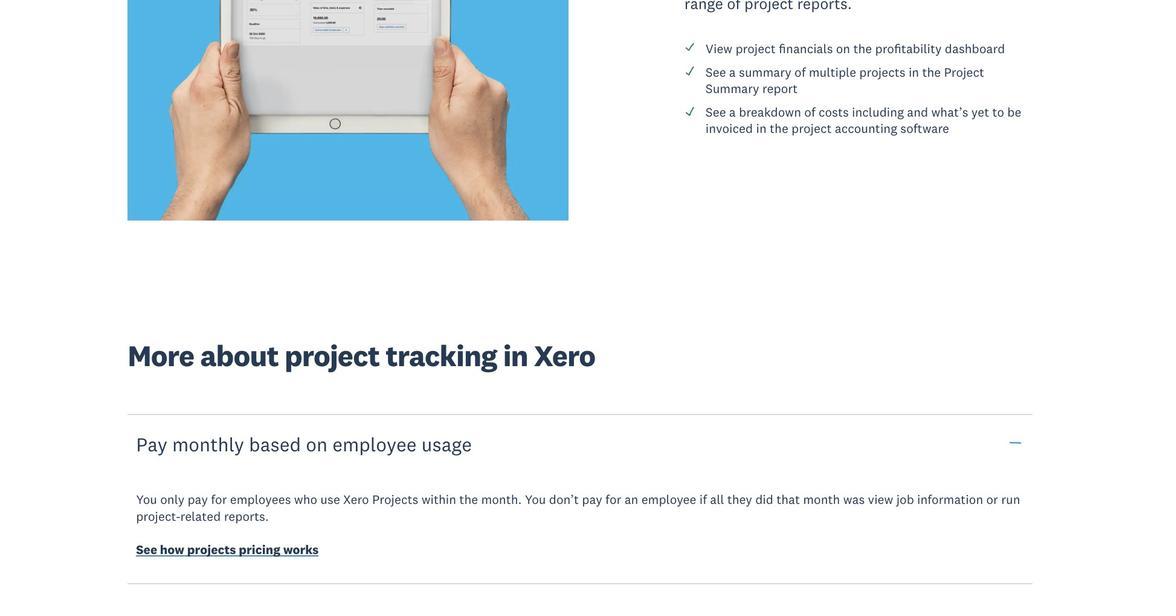 Task type: describe. For each thing, give the bounding box(es) containing it.
based
[[249, 432, 301, 456]]

1 pay from the left
[[188, 492, 208, 508]]

profitability
[[876, 40, 942, 57]]

related
[[180, 508, 221, 524]]

2 vertical spatial in
[[503, 337, 528, 374]]

the inside you only pay for employees who use xero projects within the month. you don't pay for an employee if all they did that month was view job information or run project-related reports.
[[460, 492, 478, 508]]

of for multiple
[[795, 64, 806, 80]]

pay monthly based on employee usage
[[136, 432, 472, 456]]

that
[[777, 492, 800, 508]]

view
[[868, 492, 894, 508]]

see for see a breakdown of costs including and what's yet to be invoiced in the project accounting software
[[706, 104, 726, 120]]

see how projects pricing works
[[136, 541, 319, 558]]

2 for from the left
[[606, 492, 622, 508]]

about
[[200, 337, 279, 374]]

projects inside see a summary of multiple projects in the project summary report
[[860, 64, 906, 80]]

xero inside you only pay for employees who use xero projects within the month. you don't pay for an employee if all they did that month was view job information or run project-related reports.
[[343, 492, 369, 508]]

you only pay for employees who use xero projects within the month. you don't pay for an employee if all they did that month was view job information or run project-related reports.
[[136, 492, 1021, 524]]

project inside see a breakdown of costs including and what's yet to be invoiced in the project accounting software
[[792, 120, 832, 137]]

1 horizontal spatial project
[[736, 40, 776, 57]]

projects inside pay monthly based on employee usage element
[[187, 541, 236, 558]]

to
[[993, 104, 1005, 120]]

pay
[[136, 432, 167, 456]]

view
[[706, 40, 733, 57]]

within
[[422, 492, 456, 508]]

the inside see a breakdown of costs including and what's yet to be invoiced in the project accounting software
[[770, 120, 789, 137]]

how
[[160, 541, 184, 558]]

1 you from the left
[[136, 492, 157, 508]]

all
[[710, 492, 724, 508]]

see for see a summary of multiple projects in the project summary report
[[706, 64, 726, 80]]

did
[[756, 492, 774, 508]]

see a breakdown of costs including and what's yet to be invoiced in the project accounting software
[[706, 104, 1022, 137]]

summary
[[739, 64, 792, 80]]

pay monthly based on employee usage button
[[128, 414, 1033, 475]]

pricing
[[239, 541, 280, 558]]

they
[[728, 492, 753, 508]]

2 pay from the left
[[582, 492, 603, 508]]

1 for from the left
[[211, 492, 227, 508]]



Task type: vqa. For each thing, say whether or not it's contained in the screenshot.
top employee
yes



Task type: locate. For each thing, give the bounding box(es) containing it.
the right "within" on the bottom left of the page
[[460, 492, 478, 508]]

included image for see a summary of multiple projects in the project summary report
[[685, 66, 696, 76]]

more
[[128, 337, 194, 374]]

if
[[700, 492, 707, 508]]

2 vertical spatial see
[[136, 541, 157, 558]]

you up project- at the left bottom of page
[[136, 492, 157, 508]]

use
[[321, 492, 340, 508]]

employee up projects
[[333, 432, 417, 456]]

who
[[294, 492, 317, 508]]

0 horizontal spatial on
[[306, 432, 328, 456]]

see inside see a breakdown of costs including and what's yet to be invoiced in the project accounting software
[[706, 104, 726, 120]]

2 you from the left
[[525, 492, 546, 508]]

pay up related
[[188, 492, 208, 508]]

1 vertical spatial included image
[[685, 66, 696, 76]]

of inside see a summary of multiple projects in the project summary report
[[795, 64, 806, 80]]

information
[[918, 492, 984, 508]]

a inside see a summary of multiple projects in the project summary report
[[729, 64, 736, 80]]

summary
[[706, 80, 760, 97]]

included image
[[685, 42, 696, 53], [685, 66, 696, 76]]

breakdown
[[739, 104, 802, 120]]

0 vertical spatial xero
[[534, 337, 595, 374]]

a up invoiced
[[729, 104, 736, 120]]

the inside see a summary of multiple projects in the project summary report
[[923, 64, 941, 80]]

the left project
[[923, 64, 941, 80]]

0 vertical spatial employee
[[333, 432, 417, 456]]

1 vertical spatial a
[[729, 104, 736, 120]]

see inside pay monthly based on employee usage element
[[136, 541, 157, 558]]

1 vertical spatial see
[[706, 104, 726, 120]]

monthly
[[172, 432, 244, 456]]

in inside see a summary of multiple projects in the project summary report
[[909, 64, 919, 80]]

1 horizontal spatial for
[[606, 492, 622, 508]]

and
[[907, 104, 929, 120]]

included image left the view
[[685, 42, 696, 53]]

on for the
[[836, 40, 851, 57]]

the
[[854, 40, 872, 57], [923, 64, 941, 80], [770, 120, 789, 137], [460, 492, 478, 508]]

1 vertical spatial projects
[[187, 541, 236, 558]]

project
[[736, 40, 776, 57], [792, 120, 832, 137], [285, 337, 380, 374]]

1 a from the top
[[729, 64, 736, 80]]

month.
[[481, 492, 522, 508]]

project
[[944, 64, 985, 80]]

a inside see a breakdown of costs including and what's yet to be invoiced in the project accounting software
[[729, 104, 736, 120]]

1 horizontal spatial on
[[836, 40, 851, 57]]

2 horizontal spatial in
[[909, 64, 919, 80]]

including
[[852, 104, 904, 120]]

software
[[901, 120, 950, 137]]

0 horizontal spatial project
[[285, 337, 380, 374]]

0 horizontal spatial projects
[[187, 541, 236, 558]]

1 vertical spatial employee
[[642, 492, 697, 508]]

see how projects pricing works link
[[136, 541, 319, 561]]

run
[[1002, 492, 1021, 508]]

pay
[[188, 492, 208, 508], [582, 492, 603, 508]]

of down financials
[[795, 64, 806, 80]]

0 horizontal spatial for
[[211, 492, 227, 508]]

yet
[[972, 104, 990, 120]]

month
[[803, 492, 840, 508]]

what's
[[932, 104, 969, 120]]

1 included image from the top
[[685, 42, 696, 53]]

accounting
[[835, 120, 898, 137]]

more about project tracking in xero
[[128, 337, 595, 374]]

1 horizontal spatial projects
[[860, 64, 906, 80]]

of for costs
[[805, 104, 816, 120]]

projects down profitability
[[860, 64, 906, 80]]

1 horizontal spatial you
[[525, 492, 546, 508]]

in inside see a breakdown of costs including and what's yet to be invoiced in the project accounting software
[[756, 120, 767, 137]]

a for breakdown
[[729, 104, 736, 120]]

usage
[[422, 432, 472, 456]]

financials
[[779, 40, 833, 57]]

projects
[[860, 64, 906, 80], [187, 541, 236, 558]]

of
[[795, 64, 806, 80], [805, 104, 816, 120]]

was
[[844, 492, 865, 508]]

included image up included image
[[685, 66, 696, 76]]

0 vertical spatial in
[[909, 64, 919, 80]]

only
[[160, 492, 184, 508]]

of left costs
[[805, 104, 816, 120]]

0 horizontal spatial in
[[503, 337, 528, 374]]

on right based
[[306, 432, 328, 456]]

pay monthly based on employee usage element
[[116, 475, 1045, 585]]

invoiced
[[706, 120, 753, 137]]

see up summary
[[706, 64, 726, 80]]

0 horizontal spatial xero
[[343, 492, 369, 508]]

2 included image from the top
[[685, 66, 696, 76]]

you left don't on the bottom
[[525, 492, 546, 508]]

employee left if
[[642, 492, 697, 508]]

2 horizontal spatial project
[[792, 120, 832, 137]]

see inside see a summary of multiple projects in the project summary report
[[706, 64, 726, 80]]

included image
[[685, 106, 696, 116]]

0 horizontal spatial pay
[[188, 492, 208, 508]]

job
[[897, 492, 914, 508]]

on
[[836, 40, 851, 57], [306, 432, 328, 456]]

for
[[211, 492, 227, 508], [606, 492, 622, 508]]

1 horizontal spatial employee
[[642, 492, 697, 508]]

a
[[729, 64, 736, 80], [729, 104, 736, 120]]

be
[[1008, 104, 1022, 120]]

on inside pay monthly based on employee usage dropdown button
[[306, 432, 328, 456]]

1 vertical spatial on
[[306, 432, 328, 456]]

for up related
[[211, 492, 227, 508]]

a for summary
[[729, 64, 736, 80]]

report
[[763, 80, 798, 97]]

0 horizontal spatial employee
[[333, 432, 417, 456]]

1 vertical spatial project
[[792, 120, 832, 137]]

the down breakdown
[[770, 120, 789, 137]]

0 horizontal spatial you
[[136, 492, 157, 508]]

1 vertical spatial xero
[[343, 492, 369, 508]]

1 horizontal spatial xero
[[534, 337, 595, 374]]

see
[[706, 64, 726, 80], [706, 104, 726, 120], [136, 541, 157, 558]]

multiple
[[809, 64, 857, 80]]

project-
[[136, 508, 180, 524]]

1 horizontal spatial in
[[756, 120, 767, 137]]

on up multiple
[[836, 40, 851, 57]]

1 vertical spatial of
[[805, 104, 816, 120]]

view project financials on the profitability dashboard
[[706, 40, 1005, 57]]

an
[[625, 492, 639, 508]]

for left an
[[606, 492, 622, 508]]

reports.
[[224, 508, 269, 524]]

see left how
[[136, 541, 157, 558]]

you
[[136, 492, 157, 508], [525, 492, 546, 508]]

2 vertical spatial project
[[285, 337, 380, 374]]

the up see a summary of multiple projects in the project summary report
[[854, 40, 872, 57]]

2 a from the top
[[729, 104, 736, 120]]

tracking
[[386, 337, 497, 374]]

a up summary
[[729, 64, 736, 80]]

0 vertical spatial project
[[736, 40, 776, 57]]

see up invoiced
[[706, 104, 726, 120]]

works
[[283, 541, 319, 558]]

dashboard
[[945, 40, 1005, 57]]

0 vertical spatial of
[[795, 64, 806, 80]]

or
[[987, 492, 999, 508]]

0 vertical spatial a
[[729, 64, 736, 80]]

pay right don't on the bottom
[[582, 492, 603, 508]]

xero
[[534, 337, 595, 374], [343, 492, 369, 508]]

0 vertical spatial see
[[706, 64, 726, 80]]

0 vertical spatial on
[[836, 40, 851, 57]]

of inside see a breakdown of costs including and what's yet to be invoiced in the project accounting software
[[805, 104, 816, 120]]

in
[[909, 64, 919, 80], [756, 120, 767, 137], [503, 337, 528, 374]]

0 vertical spatial included image
[[685, 42, 696, 53]]

employee
[[333, 432, 417, 456], [642, 492, 697, 508]]

employee inside dropdown button
[[333, 432, 417, 456]]

projects
[[372, 492, 419, 508]]

on for employee
[[306, 432, 328, 456]]

1 horizontal spatial pay
[[582, 492, 603, 508]]

0 vertical spatial projects
[[860, 64, 906, 80]]

included image for view project financials on the profitability dashboard
[[685, 42, 696, 53]]

don't
[[549, 492, 579, 508]]

1 vertical spatial in
[[756, 120, 767, 137]]

see for see how projects pricing works
[[136, 541, 157, 558]]

see a summary of multiple projects in the project summary report
[[706, 64, 985, 97]]

projects down related
[[187, 541, 236, 558]]

employee inside you only pay for employees who use xero projects within the month. you don't pay for an employee if all they did that month was view job information or run project-related reports.
[[642, 492, 697, 508]]

two hands hold a tablet that displays the project profitability dashboard in xero's project accounting software. image
[[128, 0, 569, 221]]

costs
[[819, 104, 849, 120]]

employees
[[230, 492, 291, 508]]



